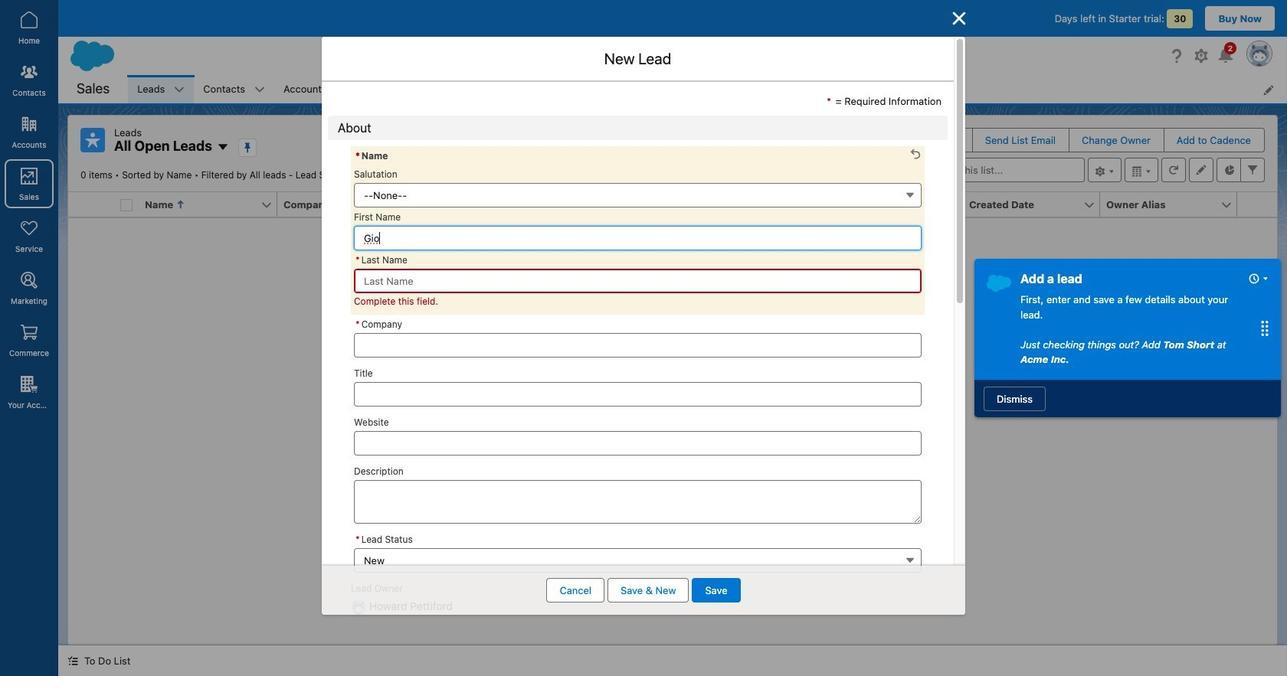 Task type: vqa. For each thing, say whether or not it's contained in the screenshot.
fourth list item from left
yes



Task type: locate. For each thing, give the bounding box(es) containing it.
Lead Status - Current Selection: New button
[[354, 548, 922, 573]]

action image
[[1238, 192, 1277, 217]]

lead status element
[[826, 192, 972, 218]]

3 list item from the left
[[274, 75, 356, 103]]

list
[[128, 75, 1287, 103]]

owner alias element
[[1100, 192, 1247, 218]]

cell inside all open leads|leads|list view element
[[114, 192, 139, 218]]

2 list item from the left
[[194, 75, 274, 103]]

None text field
[[354, 382, 922, 406], [354, 431, 922, 456], [354, 382, 922, 406], [354, 431, 922, 456]]

select list display image
[[1125, 158, 1159, 182]]

None text field
[[354, 333, 922, 357], [354, 480, 922, 524], [354, 333, 922, 357], [354, 480, 922, 524]]

company element
[[277, 192, 424, 218]]

Salutation - Current Selection: --None-- button
[[354, 183, 922, 207]]

Last Name text field
[[354, 269, 922, 293]]

list item
[[128, 75, 194, 103], [194, 75, 274, 103], [274, 75, 356, 103], [356, 75, 458, 103], [458, 75, 538, 103], [538, 75, 631, 103], [631, 75, 711, 103]]

cell
[[114, 192, 139, 218]]

5 list item from the left
[[458, 75, 538, 103]]

action element
[[1238, 192, 1277, 218]]

inverse image
[[950, 9, 969, 28]]

status
[[439, 327, 907, 511]]

state/province element
[[415, 192, 561, 218]]

email element
[[689, 192, 835, 218]]

First Name text field
[[354, 226, 922, 250]]



Task type: describe. For each thing, give the bounding box(es) containing it.
7 list item from the left
[[631, 75, 711, 103]]

1 list item from the left
[[128, 75, 194, 103]]

all open leads status
[[80, 169, 357, 181]]

phone element
[[552, 192, 698, 218]]

item number element
[[68, 192, 114, 218]]

item number image
[[68, 192, 114, 217]]

Search All Open Leads list view. search field
[[901, 158, 1085, 182]]

4 list item from the left
[[356, 75, 458, 103]]

list view controls image
[[1088, 158, 1122, 182]]

6 list item from the left
[[538, 75, 631, 103]]

all open leads|leads|list view element
[[67, 115, 1278, 646]]

text default image
[[67, 656, 78, 667]]

name element
[[139, 192, 287, 218]]

created date element
[[963, 192, 1110, 218]]



